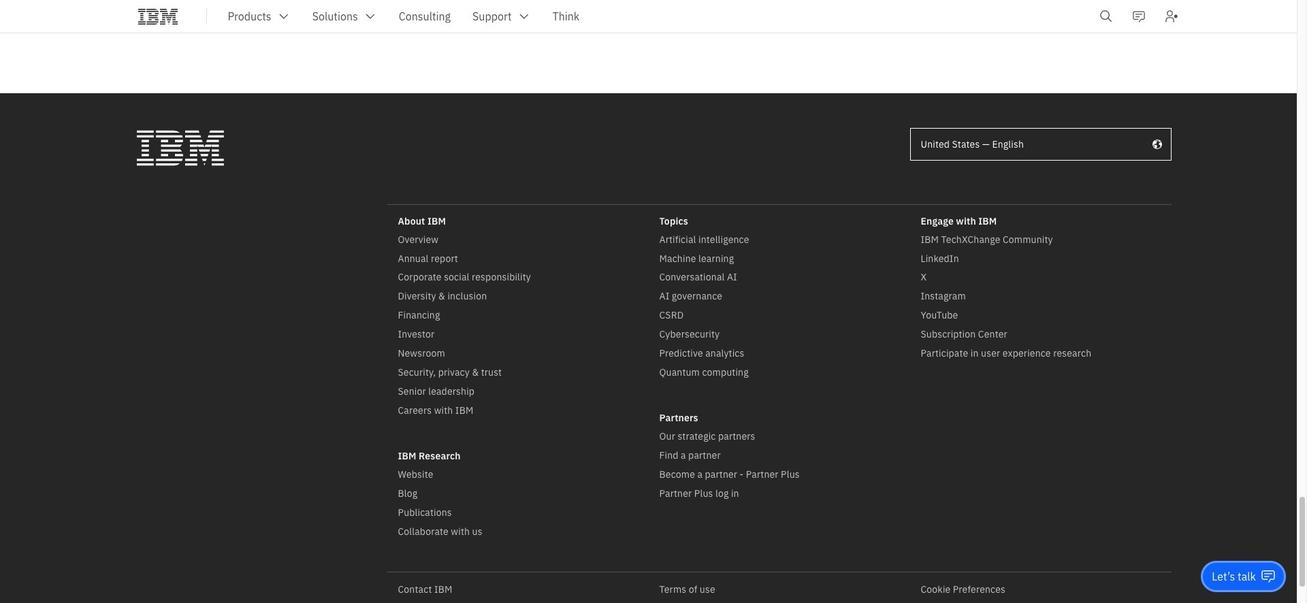 Task type: vqa. For each thing, say whether or not it's contained in the screenshot.
YOUR PRIVACY CHOICES element
no



Task type: locate. For each thing, give the bounding box(es) containing it.
let's talk element
[[1213, 569, 1257, 584]]



